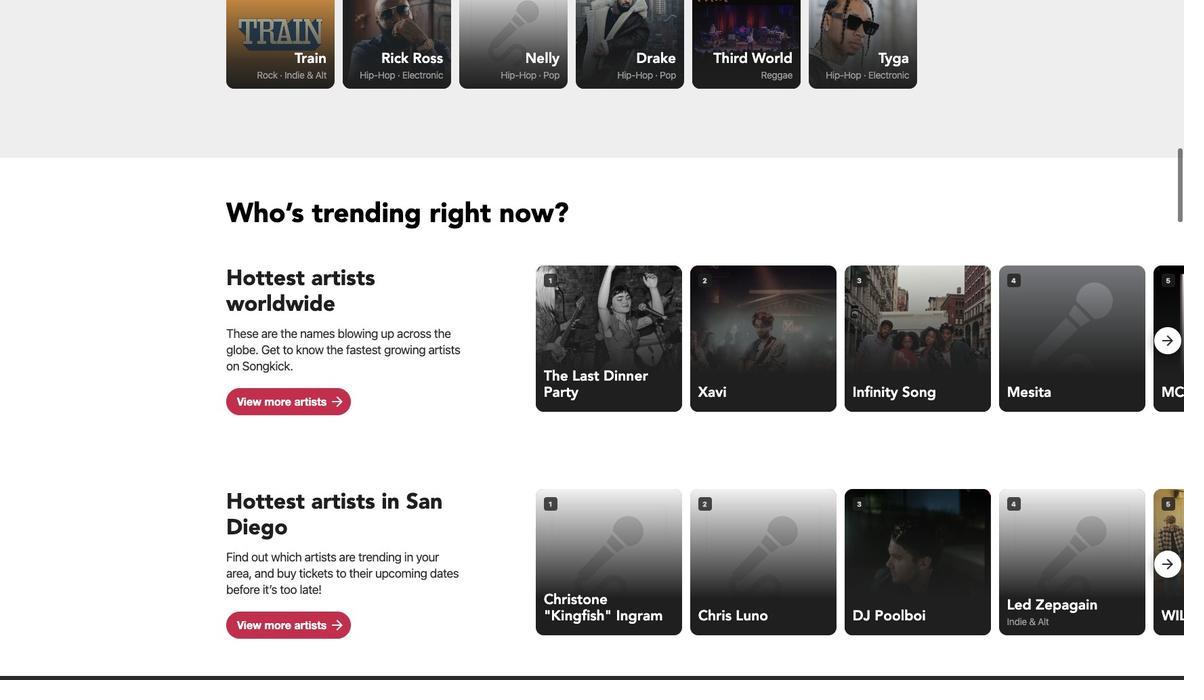 Task type: describe. For each thing, give the bounding box(es) containing it.
electronic inside tyga hip-hop · electronic
[[868, 69, 909, 81]]

upcoming
[[375, 566, 427, 581]]

last
[[573, 367, 599, 386]]

view more artists link for hottest artists in san diego
[[226, 612, 351, 639]]

third
[[714, 49, 748, 68]]

2 for hottest artists worldwide
[[703, 276, 707, 284]]

rick ross hip-hop · electronic
[[360, 49, 443, 81]]

4 for hottest artists worldwide
[[1012, 276, 1017, 284]]

mc
[[1162, 383, 1184, 402]]

view more artists for hottest artists worldwide
[[237, 395, 327, 408]]

before
[[226, 583, 260, 597]]

electronic inside rick ross hip-hop · electronic
[[402, 69, 443, 81]]

buy
[[277, 566, 296, 581]]

5 for hottest artists worldwide
[[1166, 276, 1171, 284]]

dates
[[430, 566, 459, 581]]

worldwide
[[226, 289, 336, 319]]

hip- inside rick ross hip-hop · electronic
[[360, 69, 378, 81]]

are inside find out which artists are trending in your area, and buy tickets to their upcoming dates before it's too late!
[[339, 550, 356, 564]]

to inside find out which artists are trending in your area, and buy tickets to their upcoming dates before it's too late!
[[336, 566, 346, 581]]

2 for hottest artists in san diego
[[703, 500, 707, 508]]

alt inside the train rock · indie & alt
[[315, 69, 327, 81]]

view more artists link for hottest artists worldwide
[[226, 388, 351, 415]]

wil
[[1162, 606, 1184, 626]]

the
[[544, 367, 568, 386]]

it's
[[263, 583, 277, 597]]

chris luno
[[698, 606, 768, 626]]

tyga
[[879, 49, 909, 68]]

hip- for drake
[[618, 69, 636, 81]]

san
[[406, 487, 443, 517]]

zepagain
[[1036, 596, 1098, 615]]

xavi
[[698, 383, 727, 402]]

hop for tyga
[[844, 69, 861, 81]]

and
[[255, 566, 274, 581]]

nelly hip-hop · pop
[[501, 49, 560, 81]]

hip- for tyga
[[826, 69, 844, 81]]

hop for drake
[[636, 69, 653, 81]]

1 for hottest artists in san diego
[[549, 500, 553, 508]]

blowing
[[338, 326, 378, 341]]

christone "kingfish" ingram
[[544, 590, 663, 626]]

more for hottest artists in san diego
[[265, 618, 291, 631]]

train
[[295, 49, 327, 68]]

pop for drake
[[660, 69, 676, 81]]

third world reggae
[[714, 49, 793, 81]]

fastest
[[346, 343, 381, 357]]

right
[[430, 195, 491, 232]]

led zepagain indie & alt
[[1007, 596, 1098, 627]]

the last dinner party
[[544, 367, 648, 402]]

hottest for hottest artists in san diego
[[226, 487, 305, 517]]

1 for hottest artists worldwide
[[549, 276, 553, 284]]

to inside these are the names blowing up across the globe. get to know the fastest growing artists on songkick.
[[283, 343, 293, 357]]

party
[[544, 383, 579, 402]]

3 for hottest artists worldwide
[[857, 276, 862, 284]]

3 for hottest artists in san diego
[[857, 500, 862, 508]]

on
[[226, 359, 239, 373]]

poolboi
[[875, 606, 926, 626]]

indie inside 'led zepagain indie & alt'
[[1007, 616, 1027, 627]]

globe.
[[226, 343, 258, 357]]

led
[[1007, 596, 1032, 615]]

mesita
[[1007, 383, 1052, 402]]

2 horizontal spatial the
[[434, 326, 451, 341]]

· for nelly
[[539, 69, 541, 81]]

diego
[[226, 513, 288, 542]]

infinity song
[[853, 383, 936, 402]]

across
[[397, 326, 431, 341]]

hottest artists in san diego
[[226, 487, 443, 542]]

& inside the train rock · indie & alt
[[307, 69, 313, 81]]

late!
[[300, 583, 322, 597]]

songkick.
[[242, 359, 293, 373]]

"kingfish"
[[544, 606, 612, 626]]



Task type: vqa. For each thing, say whether or not it's contained in the screenshot.


Task type: locate. For each thing, give the bounding box(es) containing it.
artists inside find out which artists are trending in your area, and buy tickets to their upcoming dates before it's too late!
[[305, 550, 336, 564]]

2 hottest from the top
[[226, 487, 305, 517]]

0 vertical spatial 1
[[549, 276, 553, 284]]

2 2 from the top
[[703, 500, 707, 508]]

· inside rick ross hip-hop · electronic
[[398, 69, 400, 81]]

1 view more artists link from the top
[[226, 388, 351, 415]]

alt inside 'led zepagain indie & alt'
[[1038, 616, 1049, 627]]

1 hop from the left
[[378, 69, 395, 81]]

3 hop from the left
[[636, 69, 653, 81]]

more down "songkick."
[[265, 395, 291, 408]]

5 for hottest artists in san diego
[[1166, 500, 1171, 508]]

electronic down 'ross'
[[402, 69, 443, 81]]

view more artists for hottest artists in san diego
[[237, 618, 327, 631]]

which
[[271, 550, 302, 564]]

2 5 from the top
[[1166, 500, 1171, 508]]

1 vertical spatial are
[[339, 550, 356, 564]]

4 hop from the left
[[844, 69, 861, 81]]

4 for hottest artists in san diego
[[1012, 500, 1017, 508]]

0 vertical spatial view more artists link
[[226, 388, 351, 415]]

train rock · indie & alt
[[257, 49, 327, 81]]

hop for nelly
[[519, 69, 536, 81]]

5 · from the left
[[864, 69, 866, 81]]

0 vertical spatial view
[[237, 395, 262, 408]]

rock
[[257, 69, 278, 81]]

0 vertical spatial in
[[382, 487, 400, 517]]

· for drake
[[655, 69, 658, 81]]

1 2 from the top
[[703, 276, 707, 284]]

get
[[261, 343, 280, 357]]

view
[[237, 395, 262, 408], [237, 618, 262, 631]]

2
[[703, 276, 707, 284], [703, 500, 707, 508]]

0 vertical spatial 4
[[1012, 276, 1017, 284]]

are up their
[[339, 550, 356, 564]]

1 vertical spatial &
[[1029, 616, 1036, 627]]

view more artists
[[237, 395, 327, 408], [237, 618, 327, 631]]

indie inside the train rock · indie & alt
[[285, 69, 305, 81]]

4 hip- from the left
[[826, 69, 844, 81]]

ingram
[[616, 606, 663, 626]]

hip- inside nelly hip-hop · pop
[[501, 69, 519, 81]]

· inside the train rock · indie & alt
[[280, 69, 282, 81]]

hip-
[[360, 69, 378, 81], [501, 69, 519, 81], [618, 69, 636, 81], [826, 69, 844, 81]]

up
[[381, 326, 394, 341]]

1
[[549, 276, 553, 284], [549, 500, 553, 508]]

nelly
[[525, 49, 560, 68]]

2 3 from the top
[[857, 500, 862, 508]]

1 horizontal spatial &
[[1029, 616, 1036, 627]]

0 vertical spatial indie
[[285, 69, 305, 81]]

0 vertical spatial view more artists
[[237, 395, 327, 408]]

1 vertical spatial indie
[[1007, 616, 1027, 627]]

· inside nelly hip-hop · pop
[[539, 69, 541, 81]]

christone
[[544, 590, 608, 610]]

rick
[[381, 49, 409, 68]]

2 4 from the top
[[1012, 500, 1017, 508]]

names
[[300, 326, 335, 341]]

pop down nelly
[[544, 69, 560, 81]]

1 vertical spatial 1
[[549, 500, 553, 508]]

2 1 from the top
[[549, 500, 553, 508]]

0 horizontal spatial in
[[382, 487, 400, 517]]

2 view more artists link from the top
[[226, 612, 351, 639]]

1 vertical spatial in
[[404, 550, 413, 564]]

1 vertical spatial view more artists
[[237, 618, 327, 631]]

2 more from the top
[[265, 618, 291, 631]]

1 view from the top
[[237, 395, 262, 408]]

1 view more artists from the top
[[237, 395, 327, 408]]

0 horizontal spatial pop
[[544, 69, 560, 81]]

1 vertical spatial 5
[[1166, 500, 1171, 508]]

dj poolboi
[[853, 606, 926, 626]]

· inside tyga hip-hop · electronic
[[864, 69, 866, 81]]

view down the before
[[237, 618, 262, 631]]

too
[[280, 583, 297, 597]]

alt
[[315, 69, 327, 81], [1038, 616, 1049, 627]]

3 · from the left
[[539, 69, 541, 81]]

alt down zepagain
[[1038, 616, 1049, 627]]

1 1 from the top
[[549, 276, 553, 284]]

electronic down tyga at the top right of page
[[868, 69, 909, 81]]

the up know
[[281, 326, 297, 341]]

your
[[416, 550, 439, 564]]

0 vertical spatial 3
[[857, 276, 862, 284]]

are inside these are the names blowing up across the globe. get to know the fastest growing artists on songkick.
[[261, 326, 278, 341]]

2 · from the left
[[398, 69, 400, 81]]

artists inside hottest artists worldwide
[[311, 264, 375, 294]]

hop inside nelly hip-hop · pop
[[519, 69, 536, 81]]

0 horizontal spatial &
[[307, 69, 313, 81]]

& down 'train'
[[307, 69, 313, 81]]

who's trending right now?
[[226, 195, 569, 232]]

in inside find out which artists are trending in your area, and buy tickets to their upcoming dates before it's too late!
[[404, 550, 413, 564]]

hottest for hottest artists worldwide
[[226, 264, 305, 294]]

view more artists down "songkick."
[[237, 395, 327, 408]]

the right across
[[434, 326, 451, 341]]

0 vertical spatial trending
[[312, 195, 422, 232]]

1 vertical spatial 2
[[703, 500, 707, 508]]

0 horizontal spatial the
[[281, 326, 297, 341]]

1 3 from the top
[[857, 276, 862, 284]]

0 vertical spatial more
[[265, 395, 291, 408]]

0 horizontal spatial to
[[283, 343, 293, 357]]

hottest up these
[[226, 264, 305, 294]]

ross
[[413, 49, 443, 68]]

1 hip- from the left
[[360, 69, 378, 81]]

hip- for nelly
[[501, 69, 519, 81]]

2 view more artists from the top
[[237, 618, 327, 631]]

4
[[1012, 276, 1017, 284], [1012, 500, 1017, 508]]

to left their
[[336, 566, 346, 581]]

0 vertical spatial alt
[[315, 69, 327, 81]]

1 vertical spatial 4
[[1012, 500, 1017, 508]]

view for hottest artists in san diego
[[237, 618, 262, 631]]

hop inside tyga hip-hop · electronic
[[844, 69, 861, 81]]

pop for nelly
[[544, 69, 560, 81]]

the down "names"
[[327, 343, 343, 357]]

& inside 'led zepagain indie & alt'
[[1029, 616, 1036, 627]]

to right get
[[283, 343, 293, 357]]

3 hip- from the left
[[618, 69, 636, 81]]

view more artists down too
[[237, 618, 327, 631]]

1 5 from the top
[[1166, 276, 1171, 284]]

· inside drake hip-hop · pop
[[655, 69, 658, 81]]

1 hottest from the top
[[226, 264, 305, 294]]

view more artists link down too
[[226, 612, 351, 639]]

2 view from the top
[[237, 618, 262, 631]]

view more artists link
[[226, 388, 351, 415], [226, 612, 351, 639]]

hottest up out
[[226, 487, 305, 517]]

hop inside rick ross hip-hop · electronic
[[378, 69, 395, 81]]

know
[[296, 343, 324, 357]]

1 horizontal spatial in
[[404, 550, 413, 564]]

0 vertical spatial hottest
[[226, 264, 305, 294]]

view for hottest artists worldwide
[[237, 395, 262, 408]]

0 horizontal spatial electronic
[[402, 69, 443, 81]]

0 vertical spatial &
[[307, 69, 313, 81]]

artists
[[311, 264, 375, 294], [429, 343, 460, 357], [294, 395, 327, 408], [311, 487, 375, 517], [305, 550, 336, 564], [294, 618, 327, 631]]

2 pop from the left
[[660, 69, 676, 81]]

dinner
[[604, 367, 648, 386]]

who's
[[226, 195, 304, 232]]

1 vertical spatial more
[[265, 618, 291, 631]]

1 vertical spatial trending
[[358, 550, 402, 564]]

1 horizontal spatial are
[[339, 550, 356, 564]]

hottest inside hottest artists worldwide
[[226, 264, 305, 294]]

1 pop from the left
[[544, 69, 560, 81]]

pop
[[544, 69, 560, 81], [660, 69, 676, 81]]

tyga hip-hop · electronic
[[826, 49, 909, 81]]

0 horizontal spatial alt
[[315, 69, 327, 81]]

are
[[261, 326, 278, 341], [339, 550, 356, 564]]

1 vertical spatial alt
[[1038, 616, 1049, 627]]

area,
[[226, 566, 252, 581]]

1 vertical spatial view more artists link
[[226, 612, 351, 639]]

indie
[[285, 69, 305, 81], [1007, 616, 1027, 627]]

more
[[265, 395, 291, 408], [265, 618, 291, 631]]

hottest
[[226, 264, 305, 294], [226, 487, 305, 517]]

1 horizontal spatial the
[[327, 343, 343, 357]]

1 horizontal spatial alt
[[1038, 616, 1049, 627]]

view down on on the bottom left
[[237, 395, 262, 408]]

hop inside drake hip-hop · pop
[[636, 69, 653, 81]]

1 · from the left
[[280, 69, 282, 81]]

dj
[[853, 606, 871, 626]]

1 vertical spatial hottest
[[226, 487, 305, 517]]

hottest inside hottest artists in san diego
[[226, 487, 305, 517]]

1 electronic from the left
[[402, 69, 443, 81]]

· for tyga
[[864, 69, 866, 81]]

drake
[[636, 49, 676, 68]]

4 · from the left
[[655, 69, 658, 81]]

view more artists link down "songkick."
[[226, 388, 351, 415]]

reggae
[[761, 69, 793, 81]]

growing
[[384, 343, 426, 357]]

these are the names blowing up across the globe. get to know the fastest growing artists on songkick.
[[226, 326, 460, 373]]

artists inside hottest artists in san diego
[[311, 487, 375, 517]]

hip- inside tyga hip-hop · electronic
[[826, 69, 844, 81]]

their
[[349, 566, 372, 581]]

indie down 'train'
[[285, 69, 305, 81]]

hottest artists worldwide
[[226, 264, 375, 319]]

·
[[280, 69, 282, 81], [398, 69, 400, 81], [539, 69, 541, 81], [655, 69, 658, 81], [864, 69, 866, 81]]

chris
[[698, 606, 732, 626]]

tickets
[[299, 566, 333, 581]]

0 vertical spatial are
[[261, 326, 278, 341]]

0 vertical spatial 5
[[1166, 276, 1171, 284]]

5
[[1166, 276, 1171, 284], [1166, 500, 1171, 508]]

in
[[382, 487, 400, 517], [404, 550, 413, 564]]

1 horizontal spatial indie
[[1007, 616, 1027, 627]]

alt down 'train'
[[315, 69, 327, 81]]

infinity
[[853, 383, 898, 402]]

trending
[[312, 195, 422, 232], [358, 550, 402, 564]]

electronic
[[402, 69, 443, 81], [868, 69, 909, 81]]

1 horizontal spatial pop
[[660, 69, 676, 81]]

more down the 'it's'
[[265, 618, 291, 631]]

out
[[251, 550, 268, 564]]

1 more from the top
[[265, 395, 291, 408]]

artists inside these are the names blowing up across the globe. get to know the fastest growing artists on songkick.
[[429, 343, 460, 357]]

in inside hottest artists in san diego
[[382, 487, 400, 517]]

1 vertical spatial to
[[336, 566, 346, 581]]

more for hottest artists worldwide
[[265, 395, 291, 408]]

world
[[752, 49, 793, 68]]

trending inside find out which artists are trending in your area, and buy tickets to their upcoming dates before it's too late!
[[358, 550, 402, 564]]

1 vertical spatial view
[[237, 618, 262, 631]]

1 4 from the top
[[1012, 276, 1017, 284]]

pop inside drake hip-hop · pop
[[660, 69, 676, 81]]

2 hop from the left
[[519, 69, 536, 81]]

3
[[857, 276, 862, 284], [857, 500, 862, 508]]

the
[[281, 326, 297, 341], [434, 326, 451, 341], [327, 343, 343, 357]]

pop inside nelly hip-hop · pop
[[544, 69, 560, 81]]

2 hip- from the left
[[501, 69, 519, 81]]

hop
[[378, 69, 395, 81], [519, 69, 536, 81], [636, 69, 653, 81], [844, 69, 861, 81]]

hip- inside drake hip-hop · pop
[[618, 69, 636, 81]]

1 horizontal spatial to
[[336, 566, 346, 581]]

luno
[[736, 606, 768, 626]]

pop down drake
[[660, 69, 676, 81]]

find out which artists are trending in your area, and buy tickets to their upcoming dates before it's too late!
[[226, 550, 459, 597]]

are up get
[[261, 326, 278, 341]]

0 horizontal spatial are
[[261, 326, 278, 341]]

& down led
[[1029, 616, 1036, 627]]

now?
[[499, 195, 569, 232]]

0 horizontal spatial indie
[[285, 69, 305, 81]]

find
[[226, 550, 249, 564]]

song
[[902, 383, 936, 402]]

in up upcoming
[[404, 550, 413, 564]]

in left san
[[382, 487, 400, 517]]

these
[[226, 326, 259, 341]]

0 vertical spatial 2
[[703, 276, 707, 284]]

drake hip-hop · pop
[[618, 49, 676, 81]]

1 horizontal spatial electronic
[[868, 69, 909, 81]]

indie down led
[[1007, 616, 1027, 627]]

1 vertical spatial 3
[[857, 500, 862, 508]]

0 vertical spatial to
[[283, 343, 293, 357]]

&
[[307, 69, 313, 81], [1029, 616, 1036, 627]]

2 electronic from the left
[[868, 69, 909, 81]]



